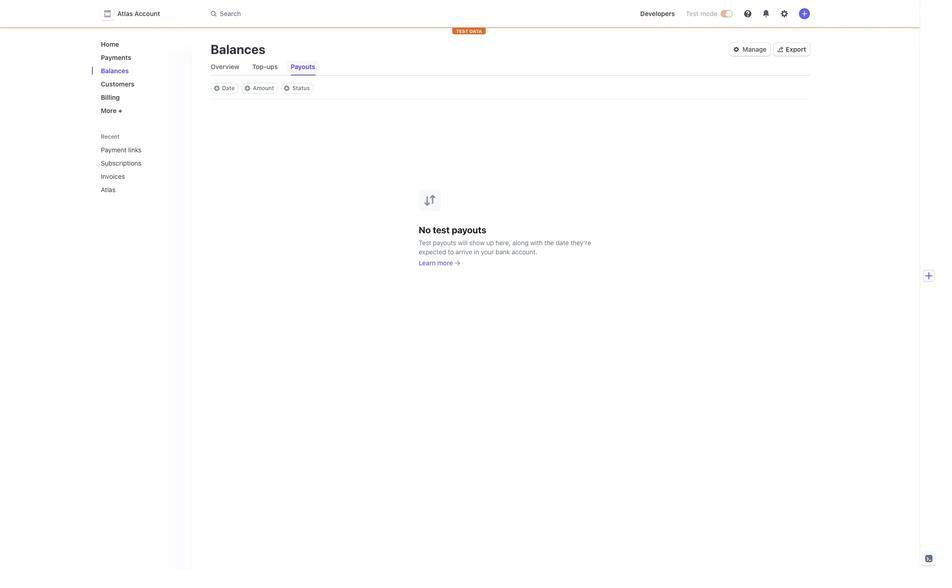 Task type: describe. For each thing, give the bounding box(es) containing it.
no test payouts
[[419, 224, 487, 235]]

test
[[433, 224, 450, 235]]

home link
[[97, 37, 185, 52]]

learn
[[419, 259, 436, 267]]

atlas for atlas account
[[117, 10, 133, 17]]

atlas account
[[117, 10, 160, 17]]

payment links
[[101, 146, 142, 154]]

status
[[292, 85, 310, 92]]

will
[[458, 239, 468, 246]]

developers
[[640, 10, 675, 17]]

search
[[220, 10, 241, 17]]

payouts
[[291, 63, 315, 70]]

mode
[[701, 10, 718, 17]]

payments link
[[97, 50, 185, 65]]

payments
[[101, 54, 131, 61]]

learn more
[[419, 259, 453, 267]]

arrive
[[456, 248, 472, 256]]

here,
[[496, 239, 511, 246]]

top-
[[252, 63, 267, 70]]

atlas link
[[97, 182, 172, 197]]

with
[[531, 239, 543, 246]]

0 vertical spatial payouts
[[452, 224, 487, 235]]

tab list containing overview
[[207, 59, 810, 75]]

payment
[[101, 146, 127, 154]]

help image
[[744, 10, 752, 17]]

show
[[469, 239, 485, 246]]

recent navigation links element
[[92, 129, 192, 197]]

date
[[222, 85, 235, 92]]

overview link
[[207, 60, 243, 73]]

data
[[470, 28, 482, 34]]

test for test payouts will show up here, along with the date they're expected to arrive in your bank account.
[[419, 239, 431, 246]]

expected
[[419, 248, 446, 256]]

invoices
[[101, 173, 125, 180]]

bank
[[496, 248, 510, 256]]

atlas account button
[[101, 7, 169, 20]]

core navigation links element
[[97, 37, 185, 118]]

up
[[487, 239, 494, 246]]

links
[[128, 146, 142, 154]]

test for test mode
[[686, 10, 699, 17]]

payouts inside test payouts will show up here, along with the date they're expected to arrive in your bank account.
[[433, 239, 456, 246]]

0 vertical spatial balances
[[211, 42, 266, 57]]

balances link
[[97, 63, 185, 78]]

add date image
[[214, 86, 219, 91]]

along
[[513, 239, 529, 246]]

test
[[456, 28, 468, 34]]

home
[[101, 40, 119, 48]]

+
[[118, 107, 122, 114]]

more
[[101, 107, 117, 114]]

amount
[[253, 85, 274, 92]]

more
[[438, 259, 453, 267]]

payment links link
[[97, 142, 172, 157]]

overview
[[211, 63, 240, 70]]

no
[[419, 224, 431, 235]]

top-ups link
[[249, 60, 282, 73]]

add amount image
[[245, 86, 250, 91]]



Task type: vqa. For each thing, say whether or not it's contained in the screenshot.
'Learn more'
yes



Task type: locate. For each thing, give the bounding box(es) containing it.
account
[[135, 10, 160, 17]]

learn more link
[[419, 258, 460, 267]]

recent
[[101, 133, 120, 140]]

balances inside the core navigation links element
[[101, 67, 129, 75]]

atlas inside button
[[117, 10, 133, 17]]

test mode
[[686, 10, 718, 17]]

toolbar containing date
[[211, 83, 314, 94]]

balances up overview
[[211, 42, 266, 57]]

0 vertical spatial atlas
[[117, 10, 133, 17]]

payouts up to
[[433, 239, 456, 246]]

your
[[481, 248, 494, 256]]

in
[[474, 248, 479, 256]]

billing
[[101, 93, 120, 101]]

the
[[545, 239, 554, 246]]

atlas
[[117, 10, 133, 17], [101, 186, 116, 194]]

test
[[686, 10, 699, 17], [419, 239, 431, 246]]

developers link
[[637, 6, 679, 21]]

balances
[[211, 42, 266, 57], [101, 67, 129, 75]]

atlas left account
[[117, 10, 133, 17]]

1 vertical spatial payouts
[[433, 239, 456, 246]]

customers
[[101, 80, 135, 88]]

account.
[[512, 248, 538, 256]]

1 horizontal spatial test
[[686, 10, 699, 17]]

test payouts will show up here, along with the date they're expected to arrive in your bank account.
[[419, 239, 591, 256]]

manage
[[743, 45, 767, 53]]

subscriptions link
[[97, 156, 172, 171]]

1 vertical spatial balances
[[101, 67, 129, 75]]

payouts link
[[287, 60, 319, 73]]

Search text field
[[205, 5, 463, 22]]

payouts tab
[[287, 59, 319, 75]]

to
[[448, 248, 454, 256]]

atlas down invoices
[[101, 186, 116, 194]]

payouts
[[452, 224, 487, 235], [433, 239, 456, 246]]

atlas for atlas
[[101, 186, 116, 194]]

settings image
[[781, 10, 788, 17]]

manage link
[[730, 43, 771, 56]]

payouts up will
[[452, 224, 487, 235]]

0 horizontal spatial test
[[419, 239, 431, 246]]

svg image
[[734, 47, 739, 52]]

atlas inside recent element
[[101, 186, 116, 194]]

invoices link
[[97, 169, 172, 184]]

billing link
[[97, 90, 185, 105]]

1 vertical spatial test
[[419, 239, 431, 246]]

test up expected
[[419, 239, 431, 246]]

more +
[[101, 107, 122, 114]]

tab list
[[207, 59, 810, 75]]

subscriptions
[[101, 159, 141, 167]]

export
[[786, 45, 806, 53]]

0 horizontal spatial atlas
[[101, 186, 116, 194]]

test inside test payouts will show up here, along with the date they're expected to arrive in your bank account.
[[419, 239, 431, 246]]

recent element
[[92, 142, 192, 197]]

add status image
[[284, 86, 290, 91]]

customers link
[[97, 76, 185, 92]]

top-ups
[[252, 63, 278, 70]]

Search search field
[[205, 5, 463, 22]]

ups
[[267, 63, 278, 70]]

1 horizontal spatial balances
[[211, 42, 266, 57]]

they're
[[571, 239, 591, 246]]

test data
[[456, 28, 482, 34]]

test left mode
[[686, 10, 699, 17]]

export button
[[774, 43, 810, 56]]

balances down payments
[[101, 67, 129, 75]]

1 horizontal spatial atlas
[[117, 10, 133, 17]]

1 vertical spatial atlas
[[101, 186, 116, 194]]

0 vertical spatial test
[[686, 10, 699, 17]]

0 horizontal spatial balances
[[101, 67, 129, 75]]

date
[[556, 239, 569, 246]]

toolbar
[[211, 83, 314, 94]]



